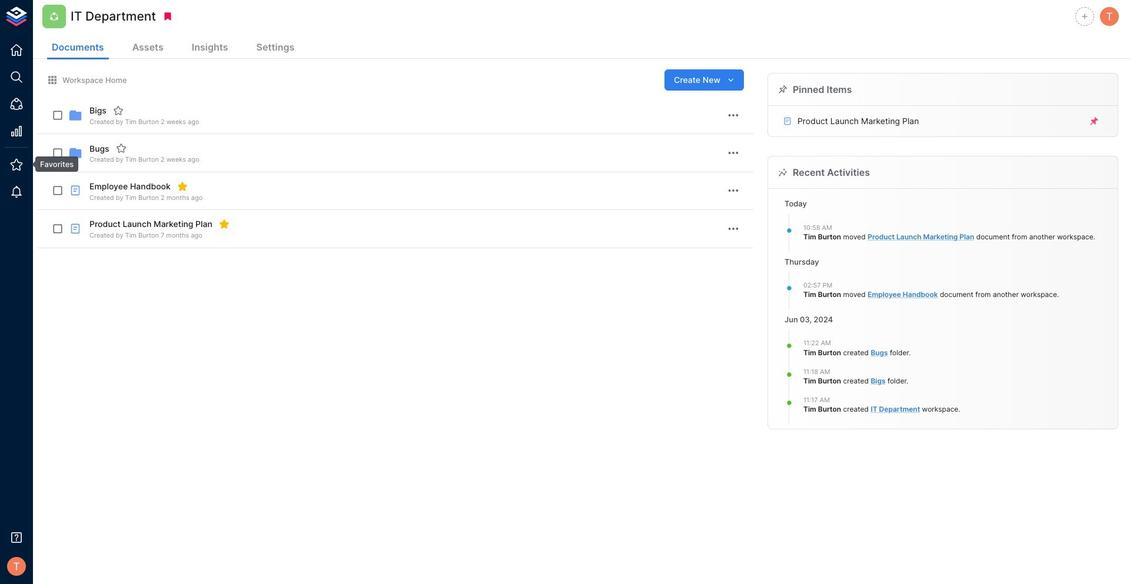 Task type: locate. For each thing, give the bounding box(es) containing it.
remove favorite image
[[219, 219, 230, 230]]

favorite image
[[113, 105, 124, 116], [116, 143, 126, 154]]

tooltip
[[27, 157, 78, 172]]

1 vertical spatial favorite image
[[116, 143, 126, 154]]



Task type: describe. For each thing, give the bounding box(es) containing it.
remove bookmark image
[[163, 11, 173, 22]]

0 vertical spatial favorite image
[[113, 105, 124, 116]]

remove favorite image
[[177, 181, 188, 192]]

unpin image
[[1089, 116, 1100, 127]]



Task type: vqa. For each thing, say whether or not it's contained in the screenshot.
bottommost Favorite icon
yes



